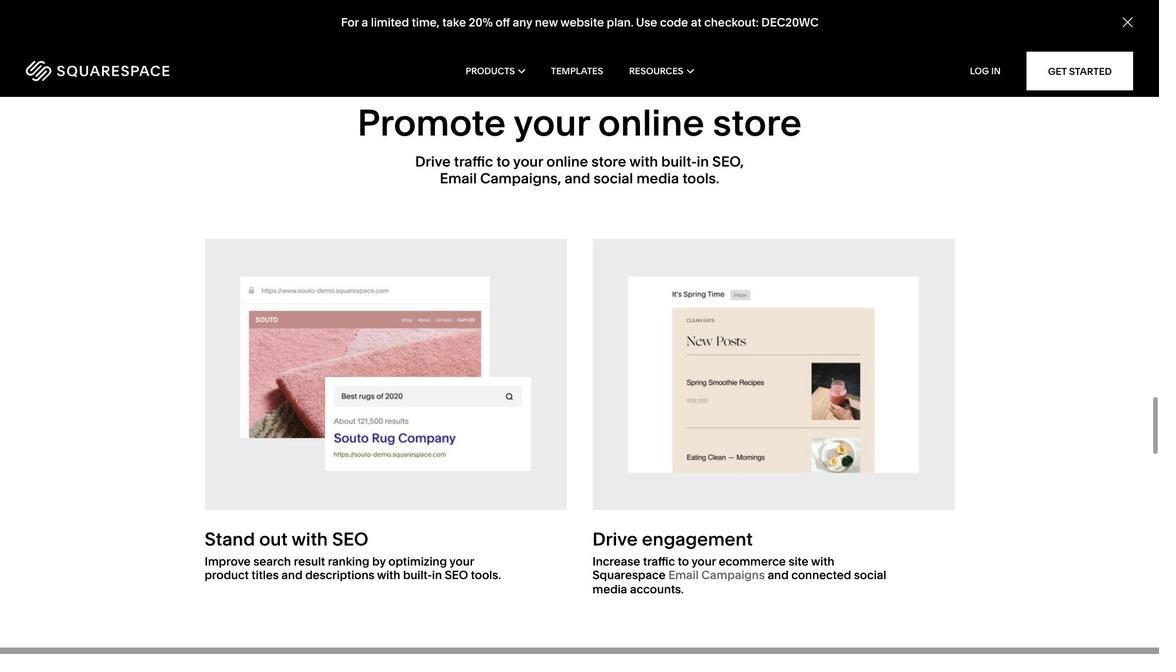 Task type: describe. For each thing, give the bounding box(es) containing it.
0 vertical spatial store
[[713, 101, 802, 145]]

seo ui image
[[205, 239, 567, 511]]

limited
[[371, 15, 409, 30]]

log             in link
[[970, 65, 1001, 77]]

with inside increase traffic to your ecommerce site with squarespace
[[811, 555, 835, 569]]

your inside drive traffic to your online store with built-in seo, email campaigns, and social media tools.
[[513, 153, 543, 170]]

descriptions
[[305, 569, 375, 583]]

off
[[495, 15, 510, 30]]

increase
[[593, 555, 640, 569]]

email campaigns
[[669, 569, 765, 583]]

campaigns,
[[480, 170, 561, 187]]

improve
[[205, 555, 251, 569]]

started
[[1069, 65, 1112, 77]]

get
[[1048, 65, 1067, 77]]

email design image
[[593, 239, 955, 511]]

log
[[970, 65, 989, 77]]

squarespace
[[593, 569, 666, 583]]

resources button
[[629, 45, 694, 97]]

plan.
[[607, 15, 633, 30]]

out
[[259, 529, 288, 551]]

engagement
[[642, 529, 753, 551]]

media inside and connected social media accounts.
[[593, 582, 627, 597]]

by
[[372, 555, 386, 569]]

product
[[205, 569, 249, 583]]

new
[[535, 15, 558, 30]]

1 vertical spatial seo
[[445, 569, 468, 583]]

your inside increase traffic to your ecommerce site with squarespace
[[692, 555, 716, 569]]

squarespace logo image
[[26, 61, 169, 81]]

in inside stand out with seo improve search result ranking by optimizing your product titles and descriptions with built-in seo tools.
[[432, 569, 442, 583]]

promote
[[357, 101, 506, 145]]

a
[[361, 15, 368, 30]]

traffic for drive
[[643, 555, 675, 569]]

titles
[[252, 569, 279, 583]]

with inside drive traffic to your online store with built-in seo, email campaigns, and social media tools.
[[630, 153, 658, 170]]

get started
[[1048, 65, 1112, 77]]

and inside and connected social media accounts.
[[768, 569, 789, 583]]

social inside and connected social media accounts.
[[854, 569, 887, 583]]

stand
[[205, 529, 255, 551]]

and inside drive traffic to your online store with built-in seo, email campaigns, and social media tools.
[[565, 170, 590, 187]]

products button
[[466, 45, 525, 97]]

take
[[442, 15, 466, 30]]

built- inside drive traffic to your online store with built-in seo, email campaigns, and social media tools.
[[661, 153, 697, 170]]

your inside stand out with seo improve search result ranking by optimizing your product titles and descriptions with built-in seo tools.
[[450, 555, 474, 569]]

get started link
[[1027, 52, 1133, 91]]

squarespace logo link
[[26, 61, 247, 81]]

online inside drive traffic to your online store with built-in seo, email campaigns, and social media tools.
[[547, 153, 588, 170]]

accounts.
[[630, 582, 684, 597]]

traffic for promote
[[454, 153, 493, 170]]

your up drive traffic to your online store with built-in seo, email campaigns, and social media tools. at the top of page
[[514, 101, 590, 145]]

tools. inside stand out with seo improve search result ranking by optimizing your product titles and descriptions with built-in seo tools.
[[471, 569, 501, 583]]

ecommerce
[[719, 555, 786, 569]]

drive for drive traffic to your online store with built-in seo, email campaigns, and social media tools.
[[415, 153, 451, 170]]

stand out with seo improve search result ranking by optimizing your product titles and descriptions with built-in seo tools.
[[205, 529, 501, 583]]

in inside drive traffic to your online store with built-in seo, email campaigns, and social media tools.
[[697, 153, 709, 170]]



Task type: locate. For each thing, give the bounding box(es) containing it.
0 horizontal spatial to
[[497, 153, 510, 170]]

1 horizontal spatial online
[[598, 101, 705, 145]]

to inside increase traffic to your ecommerce site with squarespace
[[678, 555, 689, 569]]

and right titles
[[281, 569, 303, 583]]

drive inside drive traffic to your online store with built-in seo, email campaigns, and social media tools.
[[415, 153, 451, 170]]

your down promote your online store
[[513, 153, 543, 170]]

1 horizontal spatial seo
[[445, 569, 468, 583]]

your
[[514, 101, 590, 145], [513, 153, 543, 170], [450, 555, 474, 569], [692, 555, 716, 569]]

in
[[697, 153, 709, 170], [432, 569, 442, 583]]

ranking
[[328, 555, 370, 569]]

1 vertical spatial store
[[592, 153, 627, 170]]

store down promote your online store
[[592, 153, 627, 170]]

0 vertical spatial tools.
[[683, 170, 719, 187]]

and left connected on the bottom
[[768, 569, 789, 583]]

online down 'resources'
[[598, 101, 705, 145]]

0 horizontal spatial drive
[[415, 153, 451, 170]]

1 vertical spatial tools.
[[471, 569, 501, 583]]

result
[[294, 555, 325, 569]]

traffic down drive engagement
[[643, 555, 675, 569]]

traffic inside increase traffic to your ecommerce site with squarespace
[[643, 555, 675, 569]]

seo
[[332, 529, 369, 551], [445, 569, 468, 583]]

code
[[660, 15, 688, 30]]

email down drive engagement
[[669, 569, 699, 583]]

1 horizontal spatial media
[[637, 170, 679, 187]]

tools.
[[683, 170, 719, 187], [471, 569, 501, 583]]

media
[[637, 170, 679, 187], [593, 582, 627, 597]]

time,
[[412, 15, 439, 30]]

optimizing
[[388, 555, 447, 569]]

drive engagement
[[593, 529, 753, 551]]

20%
[[469, 15, 493, 30]]

social inside drive traffic to your online store with built-in seo, email campaigns, and social media tools.
[[594, 170, 633, 187]]

1 vertical spatial media
[[593, 582, 627, 597]]

2 horizontal spatial and
[[768, 569, 789, 583]]

online down promote your online store
[[547, 153, 588, 170]]

and inside stand out with seo improve search result ranking by optimizing your product titles and descriptions with built-in seo tools.
[[281, 569, 303, 583]]

0 vertical spatial seo
[[332, 529, 369, 551]]

0 horizontal spatial media
[[593, 582, 627, 597]]

any
[[512, 15, 532, 30]]

to for your
[[497, 153, 510, 170]]

email inside drive traffic to your online store with built-in seo, email campaigns, and social media tools.
[[440, 170, 477, 187]]

1 horizontal spatial traffic
[[643, 555, 675, 569]]

online
[[598, 101, 705, 145], [547, 153, 588, 170]]

built- left "seo,"
[[661, 153, 697, 170]]

1 horizontal spatial in
[[697, 153, 709, 170]]

0 vertical spatial built-
[[661, 153, 697, 170]]

site
[[789, 555, 809, 569]]

built- right by
[[403, 569, 432, 583]]

0 horizontal spatial online
[[547, 153, 588, 170]]

0 horizontal spatial store
[[592, 153, 627, 170]]

1 horizontal spatial and
[[565, 170, 590, 187]]

drive for drive engagement
[[593, 529, 638, 551]]

1 vertical spatial social
[[854, 569, 887, 583]]

built-
[[661, 153, 697, 170], [403, 569, 432, 583]]

social
[[594, 170, 633, 187], [854, 569, 887, 583]]

1 horizontal spatial social
[[854, 569, 887, 583]]

traffic down promote
[[454, 153, 493, 170]]

media inside drive traffic to your online store with built-in seo, email campaigns, and social media tools.
[[637, 170, 679, 187]]

0 horizontal spatial traffic
[[454, 153, 493, 170]]

and
[[565, 170, 590, 187], [281, 569, 303, 583], [768, 569, 789, 583]]

0 vertical spatial media
[[637, 170, 679, 187]]

use
[[636, 15, 657, 30]]

0 horizontal spatial seo
[[332, 529, 369, 551]]

in
[[991, 65, 1001, 77]]

built- inside stand out with seo improve search result ranking by optimizing your product titles and descriptions with built-in seo tools.
[[403, 569, 432, 583]]

and down promote your online store
[[565, 170, 590, 187]]

log             in
[[970, 65, 1001, 77]]

0 horizontal spatial and
[[281, 569, 303, 583]]

1 horizontal spatial to
[[678, 555, 689, 569]]

1 horizontal spatial email
[[669, 569, 699, 583]]

1 horizontal spatial drive
[[593, 529, 638, 551]]

1 horizontal spatial tools.
[[683, 170, 719, 187]]

to
[[497, 153, 510, 170], [678, 555, 689, 569]]

to inside drive traffic to your online store with built-in seo, email campaigns, and social media tools.
[[497, 153, 510, 170]]

1 vertical spatial email
[[669, 569, 699, 583]]

store inside drive traffic to your online store with built-in seo, email campaigns, and social media tools.
[[592, 153, 627, 170]]

1 vertical spatial traffic
[[643, 555, 675, 569]]

drive
[[415, 153, 451, 170], [593, 529, 638, 551]]

email
[[440, 170, 477, 187], [669, 569, 699, 583]]

for a limited time, take 20% off any new website plan. use code at checkout: dec20wc
[[341, 15, 819, 30]]

0 vertical spatial in
[[697, 153, 709, 170]]

0 vertical spatial to
[[497, 153, 510, 170]]

0 vertical spatial drive
[[415, 153, 451, 170]]

traffic
[[454, 153, 493, 170], [643, 555, 675, 569]]

1 vertical spatial to
[[678, 555, 689, 569]]

1 vertical spatial online
[[547, 153, 588, 170]]

and connected social media accounts.
[[593, 569, 887, 597]]

1 vertical spatial in
[[432, 569, 442, 583]]

drive up increase on the bottom
[[593, 529, 638, 551]]

0 horizontal spatial in
[[432, 569, 442, 583]]

in left "seo,"
[[697, 153, 709, 170]]

in right by
[[432, 569, 442, 583]]

0 horizontal spatial built-
[[403, 569, 432, 583]]

search
[[254, 555, 291, 569]]

0 vertical spatial online
[[598, 101, 705, 145]]

drive down promote
[[415, 153, 451, 170]]

drive traffic to your online store with built-in seo, email campaigns, and social media tools.
[[415, 153, 744, 187]]

with
[[630, 153, 658, 170], [292, 529, 328, 551], [811, 555, 835, 569], [377, 569, 400, 583]]

resources
[[629, 65, 684, 77]]

checkout:
[[704, 15, 759, 30]]

email campaigns link
[[669, 569, 765, 583]]

website
[[560, 15, 604, 30]]

products
[[466, 65, 515, 77]]

store
[[713, 101, 802, 145], [592, 153, 627, 170]]

1 vertical spatial built-
[[403, 569, 432, 583]]

1 horizontal spatial built-
[[661, 153, 697, 170]]

increase traffic to your ecommerce site with squarespace
[[593, 555, 835, 583]]

promote your online store
[[357, 101, 802, 145]]

your right the optimizing
[[450, 555, 474, 569]]

0 vertical spatial traffic
[[454, 153, 493, 170]]

connected
[[792, 569, 851, 583]]

1 horizontal spatial store
[[713, 101, 802, 145]]

your down engagement
[[692, 555, 716, 569]]

for
[[341, 15, 359, 30]]

traffic inside drive traffic to your online store with built-in seo, email campaigns, and social media tools.
[[454, 153, 493, 170]]

dec20wc
[[761, 15, 819, 30]]

0 vertical spatial social
[[594, 170, 633, 187]]

templates link
[[551, 45, 603, 97]]

0 horizontal spatial email
[[440, 170, 477, 187]]

0 horizontal spatial social
[[594, 170, 633, 187]]

tools. inside drive traffic to your online store with built-in seo, email campaigns, and social media tools.
[[683, 170, 719, 187]]

store up "seo,"
[[713, 101, 802, 145]]

at
[[691, 15, 701, 30]]

1 vertical spatial drive
[[593, 529, 638, 551]]

to for engagement
[[678, 555, 689, 569]]

0 vertical spatial email
[[440, 170, 477, 187]]

email down promote
[[440, 170, 477, 187]]

campaigns
[[702, 569, 765, 583]]

templates
[[551, 65, 603, 77]]

seo,
[[712, 153, 744, 170]]

0 horizontal spatial tools.
[[471, 569, 501, 583]]



Task type: vqa. For each thing, say whether or not it's contained in the screenshot.
users?
no



